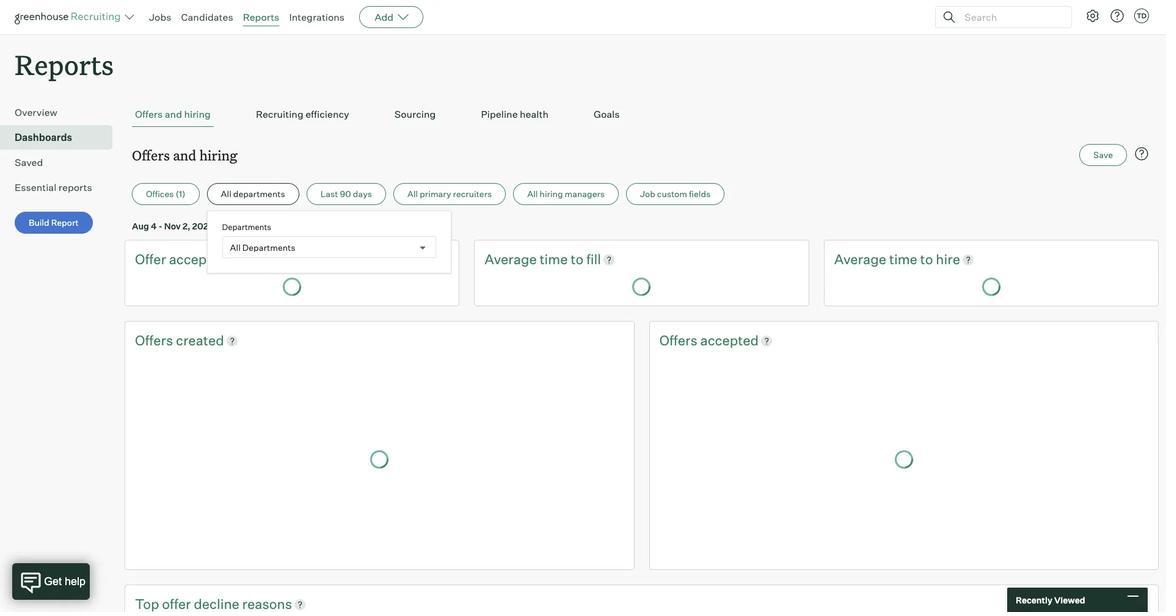 Task type: locate. For each thing, give the bounding box(es) containing it.
offers and hiring
[[135, 108, 211, 120], [132, 146, 237, 164]]

time
[[540, 251, 568, 268], [890, 251, 918, 268]]

goals button
[[591, 102, 623, 127]]

0 horizontal spatial time link
[[540, 251, 571, 269]]

add
[[375, 11, 394, 23]]

2 time from the left
[[890, 251, 918, 268]]

0 vertical spatial reports
[[243, 11, 279, 23]]

essential
[[15, 182, 56, 194]]

offers link
[[135, 332, 176, 351], [660, 332, 701, 351]]

recruiting
[[256, 108, 304, 120]]

recruiting efficiency button
[[253, 102, 352, 127]]

6
[[288, 221, 293, 232]]

to
[[258, 221, 266, 232], [571, 251, 584, 268], [921, 251, 933, 268]]

aug left 4
[[132, 221, 149, 232]]

to left the hire on the top
[[921, 251, 933, 268]]

average
[[485, 251, 537, 268], [834, 251, 887, 268]]

2 vertical spatial hiring
[[540, 189, 563, 199]]

created
[[176, 332, 224, 349]]

offer link
[[135, 251, 169, 269]]

reports down greenhouse recruiting image
[[15, 46, 114, 82]]

greenhouse recruiting image
[[15, 10, 125, 24]]

0 horizontal spatial -
[[158, 221, 162, 232]]

top offer decline
[[135, 596, 242, 613]]

overview link
[[15, 105, 108, 120]]

offers and hiring button
[[132, 102, 214, 127]]

0 horizontal spatial average time to
[[485, 251, 587, 268]]

tab list containing offers and hiring
[[132, 102, 1152, 127]]

1 horizontal spatial time link
[[890, 251, 921, 269]]

time left fill
[[540, 251, 568, 268]]

all left primary
[[408, 189, 418, 199]]

fill
[[587, 251, 601, 268]]

all hiring managers
[[527, 189, 605, 199]]

0 horizontal spatial time
[[540, 251, 568, 268]]

fill link
[[587, 251, 601, 269]]

0 horizontal spatial average
[[485, 251, 537, 268]]

1 horizontal spatial to
[[571, 251, 584, 268]]

offer link
[[162, 596, 194, 613]]

last
[[321, 189, 338, 199]]

time left the hire on the top
[[890, 251, 918, 268]]

1 vertical spatial hiring
[[199, 146, 237, 164]]

dashboards
[[15, 131, 72, 144]]

tab list
[[132, 102, 1152, 127]]

save
[[1094, 150, 1113, 160]]

recently
[[1016, 595, 1053, 606]]

departments
[[233, 189, 285, 199]]

1 horizontal spatial -
[[295, 221, 299, 232]]

1 horizontal spatial 2023
[[329, 221, 350, 232]]

to left may in the left top of the page
[[258, 221, 266, 232]]

2023 right 2,
[[192, 221, 214, 232]]

1 to link from the left
[[571, 251, 587, 269]]

configure image
[[1086, 9, 1100, 23]]

time link left fill link
[[540, 251, 571, 269]]

integrations link
[[289, 11, 345, 23]]

2 time link from the left
[[890, 251, 921, 269]]

offices (1) button
[[132, 183, 200, 205]]

hiring inside all hiring managers button
[[540, 189, 563, 199]]

and
[[165, 108, 182, 120], [173, 146, 196, 164]]

to link for hire
[[921, 251, 936, 269]]

0 horizontal spatial to link
[[571, 251, 587, 269]]

hire
[[936, 251, 960, 268]]

efficiency
[[306, 108, 349, 120]]

1 horizontal spatial average time to
[[834, 251, 936, 268]]

2023 right 3,
[[329, 221, 350, 232]]

2 average link from the left
[[834, 251, 890, 269]]

0 horizontal spatial 2023
[[192, 221, 214, 232]]

all
[[221, 189, 231, 199], [408, 189, 418, 199], [527, 189, 538, 199], [230, 242, 241, 253]]

1 vertical spatial offers and hiring
[[132, 146, 237, 164]]

td button
[[1135, 9, 1149, 23]]

jobs
[[149, 11, 171, 23]]

1 horizontal spatial average
[[834, 251, 887, 268]]

hiring
[[184, 108, 211, 120], [199, 146, 237, 164], [540, 189, 563, 199]]

to left fill
[[571, 251, 584, 268]]

1 average time to from the left
[[485, 251, 587, 268]]

2 horizontal spatial to
[[921, 251, 933, 268]]

reports right candidates link
[[243, 11, 279, 23]]

time link
[[540, 251, 571, 269], [890, 251, 921, 269]]

all for all departments
[[221, 189, 231, 199]]

1 horizontal spatial time
[[890, 251, 918, 268]]

1 offers link from the left
[[135, 332, 176, 351]]

average link
[[485, 251, 540, 269], [834, 251, 890, 269]]

2 offers link from the left
[[660, 332, 701, 351]]

1 vertical spatial reports
[[15, 46, 114, 82]]

1 vertical spatial departments
[[242, 242, 295, 253]]

all left departments
[[221, 189, 231, 199]]

0 horizontal spatial offers link
[[135, 332, 176, 351]]

average link for fill
[[485, 251, 540, 269]]

0 horizontal spatial average link
[[485, 251, 540, 269]]

2 to link from the left
[[921, 251, 936, 269]]

offices (1)
[[146, 189, 185, 199]]

1 horizontal spatial to link
[[921, 251, 936, 269]]

departments down may in the left top of the page
[[242, 242, 295, 253]]

all down compared
[[230, 242, 241, 253]]

dashboards link
[[15, 130, 108, 145]]

- right 4
[[158, 221, 162, 232]]

days
[[353, 189, 372, 199]]

candidates
[[181, 11, 233, 23]]

offers
[[135, 108, 163, 120], [132, 146, 170, 164], [135, 332, 176, 349], [660, 332, 701, 349]]

health
[[520, 108, 549, 120]]

to for hire
[[921, 251, 933, 268]]

Search text field
[[962, 8, 1061, 26]]

time link for hire
[[890, 251, 921, 269]]

1 horizontal spatial aug
[[300, 221, 318, 232]]

1 horizontal spatial reports
[[243, 11, 279, 23]]

saved link
[[15, 155, 108, 170]]

hiring inside offers and hiring button
[[184, 108, 211, 120]]

reasons link
[[242, 596, 292, 613]]

sourcing
[[395, 108, 436, 120]]

report
[[51, 218, 79, 228]]

0 vertical spatial and
[[165, 108, 182, 120]]

1 average from the left
[[485, 251, 537, 268]]

0 vertical spatial hiring
[[184, 108, 211, 120]]

0 horizontal spatial reports
[[15, 46, 114, 82]]

90
[[340, 189, 351, 199]]

-
[[158, 221, 162, 232], [295, 221, 299, 232]]

time for hire
[[890, 251, 918, 268]]

2 aug from the left
[[300, 221, 318, 232]]

aug left 3,
[[300, 221, 318, 232]]

0 horizontal spatial to
[[258, 221, 266, 232]]

2 average from the left
[[834, 251, 887, 268]]

all inside "button"
[[408, 189, 418, 199]]

1 - from the left
[[158, 221, 162, 232]]

time link left hire link
[[890, 251, 921, 269]]

departments up all departments
[[222, 223, 271, 232]]

offers inside button
[[135, 108, 163, 120]]

2023
[[192, 221, 214, 232], [329, 221, 350, 232]]

1 average link from the left
[[485, 251, 540, 269]]

all left managers
[[527, 189, 538, 199]]

2 average time to from the left
[[834, 251, 936, 268]]

average time to for hire
[[834, 251, 936, 268]]

0 vertical spatial offers and hiring
[[135, 108, 211, 120]]

job custom fields button
[[626, 183, 725, 205]]

average time to for fill
[[485, 251, 587, 268]]

to link
[[571, 251, 587, 269], [921, 251, 936, 269]]

3,
[[319, 221, 327, 232]]

1 horizontal spatial offers link
[[660, 332, 701, 351]]

1 time link from the left
[[540, 251, 571, 269]]

1 horizontal spatial average link
[[834, 251, 890, 269]]

hire link
[[936, 251, 960, 269]]

pipeline health
[[481, 108, 549, 120]]

all for all primary recruiters
[[408, 189, 418, 199]]

0 horizontal spatial aug
[[132, 221, 149, 232]]

average time to
[[485, 251, 587, 268], [834, 251, 936, 268]]

to link for fill
[[571, 251, 587, 269]]

offer
[[162, 596, 191, 613]]

td button
[[1132, 6, 1152, 26]]

- right 6
[[295, 221, 299, 232]]

departments
[[222, 223, 271, 232], [242, 242, 295, 253]]

1 time from the left
[[540, 251, 568, 268]]



Task type: describe. For each thing, give the bounding box(es) containing it.
fields
[[689, 189, 711, 199]]

all primary recruiters
[[408, 189, 492, 199]]

build report
[[29, 218, 79, 228]]

reasons
[[242, 596, 292, 613]]

saved
[[15, 157, 43, 169]]

1 aug from the left
[[132, 221, 149, 232]]

decline link
[[194, 596, 242, 613]]

custom
[[657, 189, 687, 199]]

offers and hiring inside button
[[135, 108, 211, 120]]

managers
[[565, 189, 605, 199]]

all hiring managers button
[[513, 183, 619, 205]]

offer
[[135, 251, 166, 268]]

average link for hire
[[834, 251, 890, 269]]

1 vertical spatial and
[[173, 146, 196, 164]]

1 2023 from the left
[[192, 221, 214, 232]]

all departments
[[230, 242, 295, 253]]

4
[[151, 221, 157, 232]]

all for all departments
[[230, 242, 241, 253]]

may
[[268, 221, 286, 232]]

acceptance link
[[169, 251, 245, 269]]

top link
[[135, 596, 162, 613]]

sourcing button
[[392, 102, 439, 127]]

rate
[[245, 251, 270, 268]]

rate link
[[245, 251, 270, 269]]

build report button
[[15, 212, 93, 234]]

average for hire
[[834, 251, 887, 268]]

and inside button
[[165, 108, 182, 120]]

goals
[[594, 108, 620, 120]]

last 90 days
[[321, 189, 372, 199]]

faq image
[[1135, 147, 1149, 161]]

primary
[[420, 189, 451, 199]]

aug 4 - nov 2, 2023 compared to may 6 - aug 3, 2023
[[132, 221, 350, 232]]

viewed
[[1055, 595, 1086, 606]]

recruiters
[[453, 189, 492, 199]]

offer acceptance
[[135, 251, 245, 268]]

recently viewed
[[1016, 595, 1086, 606]]

offers link for created
[[135, 332, 176, 351]]

compared
[[216, 221, 256, 232]]

2 - from the left
[[295, 221, 299, 232]]

all for all hiring managers
[[527, 189, 538, 199]]

pipeline health button
[[478, 102, 552, 127]]

(1)
[[176, 189, 185, 199]]

candidates link
[[181, 11, 233, 23]]

accepted link
[[701, 332, 759, 351]]

recruiting efficiency
[[256, 108, 349, 120]]

average for fill
[[485, 251, 537, 268]]

pipeline
[[481, 108, 518, 120]]

2 2023 from the left
[[329, 221, 350, 232]]

build
[[29, 218, 49, 228]]

nov
[[164, 221, 181, 232]]

reports
[[59, 182, 92, 194]]

created link
[[176, 332, 224, 351]]

jobs link
[[149, 11, 171, 23]]

0 vertical spatial departments
[[222, 223, 271, 232]]

decline
[[194, 596, 239, 613]]

2,
[[183, 221, 190, 232]]

offers link for accepted
[[660, 332, 701, 351]]

save button
[[1080, 144, 1127, 166]]

time link for fill
[[540, 251, 571, 269]]

time for fill
[[540, 251, 568, 268]]

all departments button
[[207, 183, 299, 205]]

job custom fields
[[640, 189, 711, 199]]

overview
[[15, 106, 57, 119]]

td
[[1137, 12, 1147, 20]]

top
[[135, 596, 159, 613]]

offices
[[146, 189, 174, 199]]

integrations
[[289, 11, 345, 23]]

essential reports
[[15, 182, 92, 194]]

all primary recruiters button
[[393, 183, 506, 205]]

to for fill
[[571, 251, 584, 268]]

all departments
[[221, 189, 285, 199]]

job
[[640, 189, 656, 199]]

acceptance
[[169, 251, 242, 268]]

add button
[[359, 6, 424, 28]]

essential reports link
[[15, 180, 108, 195]]

last 90 days button
[[307, 183, 386, 205]]

accepted
[[701, 332, 759, 349]]



Task type: vqa. For each thing, say whether or not it's contained in the screenshot.
topmost 30,
no



